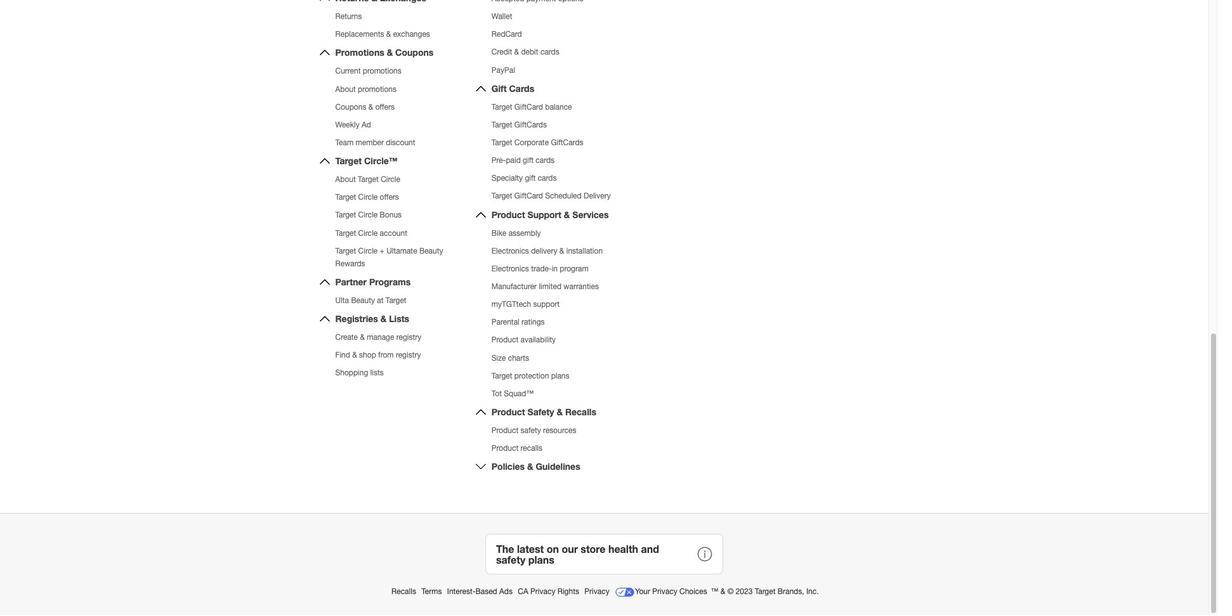 Task type: locate. For each thing, give the bounding box(es) containing it.
electronics up manufacturer
[[492, 264, 529, 273]]

1 vertical spatial recalls
[[391, 588, 416, 597]]

coupons & offers
[[335, 103, 395, 111]]

0 vertical spatial offers
[[375, 103, 395, 111]]

program
[[560, 264, 589, 273]]

gift cards link
[[492, 83, 534, 94]]

circle down about target circle
[[358, 193, 378, 202]]

& up resources
[[557, 407, 563, 417]]

5 product from the top
[[492, 444, 518, 453]]

about down current
[[335, 85, 356, 94]]

cards
[[540, 48, 559, 57], [536, 156, 555, 165], [538, 174, 557, 183]]

installation
[[566, 247, 603, 255]]

offers up bonus
[[380, 193, 399, 202]]

& down scheduled
[[564, 209, 570, 220]]

cards up target giftcard scheduled delivery link
[[538, 174, 557, 183]]

circle left +
[[358, 247, 378, 255]]

gift down pre-paid gift cards 'link'
[[525, 174, 536, 183]]

promotions
[[335, 47, 384, 58]]

target right the 2023
[[755, 588, 776, 597]]

target up rewards
[[335, 247, 356, 255]]

on
[[547, 543, 559, 555]]

4 product from the top
[[492, 426, 518, 435]]

corporate
[[514, 138, 549, 147]]

&
[[386, 30, 391, 39], [387, 47, 393, 58], [514, 48, 519, 57], [368, 103, 373, 111], [564, 209, 570, 220], [559, 247, 564, 255], [381, 313, 387, 324], [360, 333, 365, 342], [352, 351, 357, 360], [557, 407, 563, 417], [527, 461, 533, 472], [721, 588, 725, 597]]

electronics down bike assembly
[[492, 247, 529, 255]]

1 vertical spatial giftcard
[[514, 192, 543, 201]]

& for replacements & exchanges
[[386, 30, 391, 39]]

find
[[335, 351, 350, 360]]

giftcards up corporate
[[514, 120, 547, 129]]

1 vertical spatial about
[[335, 175, 356, 184]]

promotions down promotions & coupons on the top
[[363, 67, 401, 76]]

about up target circle offers link
[[335, 175, 356, 184]]

1 vertical spatial beauty
[[351, 296, 375, 305]]

find & shop from registry link
[[335, 351, 421, 360]]

plans inside the latest on our store health and safety plans
[[528, 554, 554, 566]]

privacy left logo
[[585, 588, 609, 597]]

giftcard down specialty gift cards link
[[514, 192, 543, 201]]

team member discount link
[[335, 138, 415, 147]]

0 vertical spatial about
[[335, 85, 356, 94]]

target circle + ultamate beauty rewards link
[[335, 247, 443, 268]]

1 horizontal spatial beauty
[[419, 247, 443, 255]]

product for product support & services
[[492, 209, 525, 220]]

target inside 'target circle + ultamate beauty rewards'
[[335, 247, 356, 255]]

beauty left at
[[351, 296, 375, 305]]

shop
[[359, 351, 376, 360]]

mytgttech support link
[[492, 300, 560, 309]]

target corporate giftcards
[[492, 138, 583, 147]]

tot squad™
[[492, 389, 534, 398]]

privacy link
[[585, 588, 612, 597]]

& for registries & lists
[[381, 313, 387, 324]]

product up product recalls
[[492, 426, 518, 435]]

target for target giftcard scheduled delivery
[[492, 192, 512, 201]]

1 about from the top
[[335, 85, 356, 94]]

& right find
[[352, 351, 357, 360]]

target down target circle offers
[[335, 211, 356, 220]]

& left ©
[[721, 588, 725, 597]]

2 vertical spatial cards
[[538, 174, 557, 183]]

ulta beauty at target
[[335, 296, 406, 305]]

& down recalls
[[527, 461, 533, 472]]

circle
[[381, 175, 400, 184], [358, 193, 378, 202], [358, 211, 378, 220], [358, 229, 378, 238], [358, 247, 378, 255]]

target for target corporate giftcards
[[492, 138, 512, 147]]

weekly
[[335, 120, 360, 129]]

credit & debit cards link
[[492, 48, 559, 57]]

target circle offers
[[335, 193, 399, 202]]

plans right protection
[[551, 372, 569, 380]]

0 vertical spatial cards
[[540, 48, 559, 57]]

offers down about promotions
[[375, 103, 395, 111]]

lists
[[389, 313, 409, 324]]

1 electronics from the top
[[492, 247, 529, 255]]

1 privacy from the left
[[530, 588, 555, 597]]

the
[[496, 543, 514, 555]]

recalls up resources
[[565, 407, 596, 417]]

giftcard
[[514, 103, 543, 111], [514, 192, 543, 201]]

coupons
[[395, 47, 434, 58], [335, 103, 366, 111]]

parental
[[492, 318, 519, 327]]

product for product recalls
[[492, 444, 518, 453]]

target down size
[[492, 372, 512, 380]]

product
[[492, 209, 525, 220], [492, 336, 518, 345], [492, 407, 525, 417], [492, 426, 518, 435], [492, 444, 518, 453]]

1 horizontal spatial recalls
[[565, 407, 596, 417]]

lists
[[370, 369, 384, 378]]

target down the target giftcard balance
[[492, 120, 512, 129]]

0 vertical spatial giftcard
[[514, 103, 543, 111]]

target up pre-
[[492, 138, 512, 147]]

3 privacy from the left
[[652, 588, 677, 597]]

0 horizontal spatial privacy
[[530, 588, 555, 597]]

1 vertical spatial electronics
[[492, 264, 529, 273]]

your privacy choices
[[635, 588, 707, 597]]

& for credit & debit cards
[[514, 48, 519, 57]]

privacy
[[530, 588, 555, 597], [585, 588, 609, 597], [652, 588, 677, 597]]

1 vertical spatial cards
[[536, 156, 555, 165]]

exchanges
[[393, 30, 430, 39]]

gift right paid
[[523, 156, 534, 165]]

privacy right your
[[652, 588, 677, 597]]

pre-
[[492, 156, 506, 165]]

0 vertical spatial promotions
[[363, 67, 401, 76]]

coupons up weekly ad link
[[335, 103, 366, 111]]

registry right from
[[396, 351, 421, 360]]

target for target circle bonus
[[335, 211, 356, 220]]

gift
[[523, 156, 534, 165], [525, 174, 536, 183]]

0 vertical spatial giftcards
[[514, 120, 547, 129]]

& left debit
[[514, 48, 519, 57]]

gift cards
[[492, 83, 534, 94]]

1 vertical spatial giftcards
[[551, 138, 583, 147]]

circle down target circle bonus 'link'
[[358, 229, 378, 238]]

scheduled
[[545, 192, 582, 201]]

current promotions
[[335, 67, 401, 76]]

0 vertical spatial coupons
[[395, 47, 434, 58]]

product up policies
[[492, 444, 518, 453]]

protection
[[514, 372, 549, 380]]

plans left our
[[528, 554, 554, 566]]

beauty
[[419, 247, 443, 255], [351, 296, 375, 305]]

target down the specialty
[[492, 192, 512, 201]]

safety up recalls
[[521, 426, 541, 435]]

promotions down current promotions link
[[358, 85, 397, 94]]

cards right debit
[[540, 48, 559, 57]]

target down team
[[335, 156, 362, 166]]

team
[[335, 138, 354, 147]]

0 horizontal spatial giftcards
[[514, 120, 547, 129]]

debit
[[521, 48, 538, 57]]

0 horizontal spatial coupons
[[335, 103, 366, 111]]

delivery
[[584, 192, 611, 201]]

& up the ad
[[368, 103, 373, 111]]

partner programs link
[[335, 277, 411, 287]]

circle inside 'target circle + ultamate beauty rewards'
[[358, 247, 378, 255]]

giftcards right corporate
[[551, 138, 583, 147]]

0 vertical spatial electronics
[[492, 247, 529, 255]]

terms
[[421, 588, 442, 597]]

1 giftcard from the top
[[514, 103, 543, 111]]

cards down target corporate giftcards
[[536, 156, 555, 165]]

1 vertical spatial safety
[[496, 554, 525, 566]]

bike assembly
[[492, 229, 541, 238]]

account
[[380, 229, 407, 238]]

registry
[[396, 333, 421, 342], [396, 351, 421, 360]]

beauty right ultamate
[[419, 247, 443, 255]]

mytgttech support
[[492, 300, 560, 309]]

& right create at the left bottom
[[360, 333, 365, 342]]

2 product from the top
[[492, 336, 518, 345]]

privacy right ca
[[530, 588, 555, 597]]

electronics trade-in program link
[[492, 264, 589, 273]]

safety up ads
[[496, 554, 525, 566]]

bike
[[492, 229, 506, 238]]

tot squad™ link
[[492, 389, 534, 398]]

& down replacements & exchanges
[[387, 47, 393, 58]]

target giftcards
[[492, 120, 547, 129]]

1 vertical spatial coupons
[[335, 103, 366, 111]]

logo image
[[615, 583, 635, 603]]

electronics trade-in program
[[492, 264, 589, 273]]

returns
[[335, 12, 362, 21]]

circle down target circle offers
[[358, 211, 378, 220]]

2 giftcard from the top
[[514, 192, 543, 201]]

programs
[[369, 277, 411, 287]]

1 product from the top
[[492, 209, 525, 220]]

& left lists on the bottom left
[[381, 313, 387, 324]]

0 vertical spatial beauty
[[419, 247, 443, 255]]

& for find & shop from registry
[[352, 351, 357, 360]]

cards
[[509, 83, 534, 94]]

offers for coupons & offers
[[375, 103, 395, 111]]

target up target circle offers link
[[358, 175, 379, 184]]

target for target protection plans
[[492, 372, 512, 380]]

target giftcard scheduled delivery link
[[492, 192, 611, 201]]

1 vertical spatial plans
[[528, 554, 554, 566]]

manufacturer limited warranties
[[492, 282, 599, 291]]

about for about promotions
[[335, 85, 356, 94]]

registries & lists link
[[335, 313, 409, 324]]

manufacturer limited warranties link
[[492, 282, 599, 291]]

target corporate giftcards link
[[492, 138, 583, 147]]

registry down lists on the bottom left
[[396, 333, 421, 342]]

replacements
[[335, 30, 384, 39]]

1 vertical spatial offers
[[380, 193, 399, 202]]

paypal link
[[492, 66, 515, 75]]

recalls left terms
[[391, 588, 416, 597]]

target down about target circle
[[335, 193, 356, 202]]

product up bike assembly
[[492, 209, 525, 220]]

brands,
[[778, 588, 804, 597]]

recalls
[[565, 407, 596, 417], [391, 588, 416, 597]]

& for ™ & © 2023 target brands, inc.
[[721, 588, 725, 597]]

mytgttech
[[492, 300, 531, 309]]

& up the "promotions & coupons" link
[[386, 30, 391, 39]]

& for promotions & coupons
[[387, 47, 393, 58]]

electronics delivery & installation
[[492, 247, 603, 255]]

target down gift
[[492, 103, 512, 111]]

0 horizontal spatial beauty
[[351, 296, 375, 305]]

0 horizontal spatial recalls
[[391, 588, 416, 597]]

product down 'tot squad™' link
[[492, 407, 525, 417]]

limited
[[539, 282, 561, 291]]

2 about from the top
[[335, 175, 356, 184]]

discount
[[386, 138, 415, 147]]

target down target circle bonus 'link'
[[335, 229, 356, 238]]

create
[[335, 333, 358, 342]]

giftcard down cards
[[514, 103, 543, 111]]

1 vertical spatial promotions
[[358, 85, 397, 94]]

0 vertical spatial recalls
[[565, 407, 596, 417]]

3 product from the top
[[492, 407, 525, 417]]

1 horizontal spatial privacy
[[585, 588, 609, 597]]

target giftcard balance link
[[492, 103, 572, 111]]

coupons down 'exchanges'
[[395, 47, 434, 58]]

paypal
[[492, 66, 515, 75]]

target for target circle account
[[335, 229, 356, 238]]

2 electronics from the top
[[492, 264, 529, 273]]

2 horizontal spatial privacy
[[652, 588, 677, 597]]

product down parental
[[492, 336, 518, 345]]



Task type: describe. For each thing, give the bounding box(es) containing it.
ca privacy rights link
[[518, 588, 581, 597]]

circle for +
[[358, 247, 378, 255]]

giftcard for balance
[[514, 103, 543, 111]]

0 vertical spatial gift
[[523, 156, 534, 165]]

& for policies & guidelines
[[527, 461, 533, 472]]

product support & services
[[492, 209, 609, 220]]

wallet link
[[492, 12, 512, 21]]

2 privacy from the left
[[585, 588, 609, 597]]

from
[[378, 351, 394, 360]]

bonus
[[380, 211, 402, 220]]

©
[[728, 588, 734, 597]]

target giftcards link
[[492, 120, 547, 129]]

product support & services link
[[492, 209, 609, 220]]

latest
[[517, 543, 544, 555]]

product availability
[[492, 336, 556, 345]]

shopping
[[335, 369, 368, 378]]

target circle bonus
[[335, 211, 402, 220]]

promotions for current promotions
[[363, 67, 401, 76]]

circle for account
[[358, 229, 378, 238]]

product recalls
[[492, 444, 542, 453]]

& for create & manage registry
[[360, 333, 365, 342]]

specialty
[[492, 174, 523, 183]]

target for target circle™
[[335, 156, 362, 166]]

& right delivery
[[559, 247, 564, 255]]

ulta
[[335, 296, 349, 305]]

product recalls link
[[492, 444, 542, 453]]

parental ratings link
[[492, 318, 545, 327]]

policies & guidelines
[[492, 461, 580, 472]]

pre-paid gift cards link
[[492, 156, 555, 165]]

create & manage registry
[[335, 333, 421, 342]]

1 vertical spatial registry
[[396, 351, 421, 360]]

promotions & coupons link
[[335, 47, 434, 58]]

bike assembly link
[[492, 229, 541, 238]]

product safety & recalls
[[492, 407, 596, 417]]

ads
[[499, 588, 513, 597]]

target for target giftcard balance
[[492, 103, 512, 111]]

current promotions link
[[335, 67, 401, 76]]

ad
[[362, 120, 371, 129]]

gift
[[492, 83, 507, 94]]

the latest on our store health and safety plans
[[496, 543, 659, 566]]

size charts
[[492, 354, 529, 363]]

target for target circle + ultamate beauty rewards
[[335, 247, 356, 255]]

charts
[[508, 354, 529, 363]]

cards for credit & debit cards
[[540, 48, 559, 57]]

specialty gift cards
[[492, 174, 557, 183]]

target for target circle offers
[[335, 193, 356, 202]]

size charts link
[[492, 354, 529, 363]]

your
[[635, 588, 650, 597]]

in
[[552, 264, 558, 273]]

electronics for electronics delivery & installation
[[492, 247, 529, 255]]

weekly ad link
[[335, 120, 371, 129]]

assembly
[[509, 229, 541, 238]]

1 vertical spatial gift
[[525, 174, 536, 183]]

choices
[[679, 588, 707, 597]]

partner
[[335, 277, 367, 287]]

target circle™ link
[[335, 156, 398, 166]]

& for coupons & offers
[[368, 103, 373, 111]]

0 vertical spatial registry
[[396, 333, 421, 342]]

cards for pre-paid gift cards
[[536, 156, 555, 165]]

circle for offers
[[358, 193, 378, 202]]

target for target giftcards
[[492, 120, 512, 129]]

beauty inside 'target circle + ultamate beauty rewards'
[[419, 247, 443, 255]]

target circle account
[[335, 229, 407, 238]]

credit
[[492, 48, 512, 57]]

promotions for about promotions
[[358, 85, 397, 94]]

about promotions
[[335, 85, 397, 94]]

guidelines
[[536, 461, 580, 472]]

redcard
[[492, 30, 522, 39]]

paid
[[506, 156, 521, 165]]

about for about target circle
[[335, 175, 356, 184]]

2023
[[736, 588, 753, 597]]

0 vertical spatial plans
[[551, 372, 569, 380]]

policies
[[492, 461, 525, 472]]

replacements & exchanges
[[335, 30, 430, 39]]

circle for bonus
[[358, 211, 378, 220]]

find & shop from registry
[[335, 351, 421, 360]]

product for product availability
[[492, 336, 518, 345]]

team member discount
[[335, 138, 415, 147]]

about target circle
[[335, 175, 400, 184]]

offers for target circle offers
[[380, 193, 399, 202]]

safety inside the latest on our store health and safety plans
[[496, 554, 525, 566]]

parental ratings
[[492, 318, 545, 327]]

electronics for electronics trade-in program
[[492, 264, 529, 273]]

product for product safety resources
[[492, 426, 518, 435]]

manage
[[367, 333, 394, 342]]

policies & guidelines link
[[492, 461, 580, 472]]

tot
[[492, 389, 502, 398]]

product for product safety & recalls
[[492, 407, 525, 417]]

member
[[356, 138, 384, 147]]

circle down circle™
[[381, 175, 400, 184]]

recalls terms interest-based ads ca privacy rights privacy
[[391, 588, 612, 597]]

giftcard for scheduled
[[514, 192, 543, 201]]

ultamate
[[386, 247, 417, 255]]

returns link
[[335, 12, 362, 21]]

inc.
[[806, 588, 819, 597]]

1 horizontal spatial giftcards
[[551, 138, 583, 147]]

about target circle link
[[335, 175, 400, 184]]

product safety resources link
[[492, 426, 576, 435]]

target circle bonus link
[[335, 211, 402, 220]]

coupons & offers link
[[335, 103, 395, 111]]

0 vertical spatial safety
[[521, 426, 541, 435]]

registries
[[335, 313, 378, 324]]

circle™
[[364, 156, 398, 166]]

target right at
[[386, 296, 406, 305]]

product safety & recalls link
[[492, 407, 596, 417]]

electronics delivery & installation link
[[492, 247, 603, 255]]

™ & © 2023 target brands, inc.
[[711, 588, 819, 597]]

target giftcard balance
[[492, 103, 572, 111]]

shopping lists
[[335, 369, 384, 378]]

your privacy choices link
[[615, 583, 709, 603]]

1 horizontal spatial coupons
[[395, 47, 434, 58]]

support
[[528, 209, 561, 220]]

credit & debit cards
[[492, 48, 559, 57]]

recalls
[[521, 444, 542, 453]]

weekly ad
[[335, 120, 371, 129]]



Task type: vqa. For each thing, say whether or not it's contained in the screenshot.
Policies
yes



